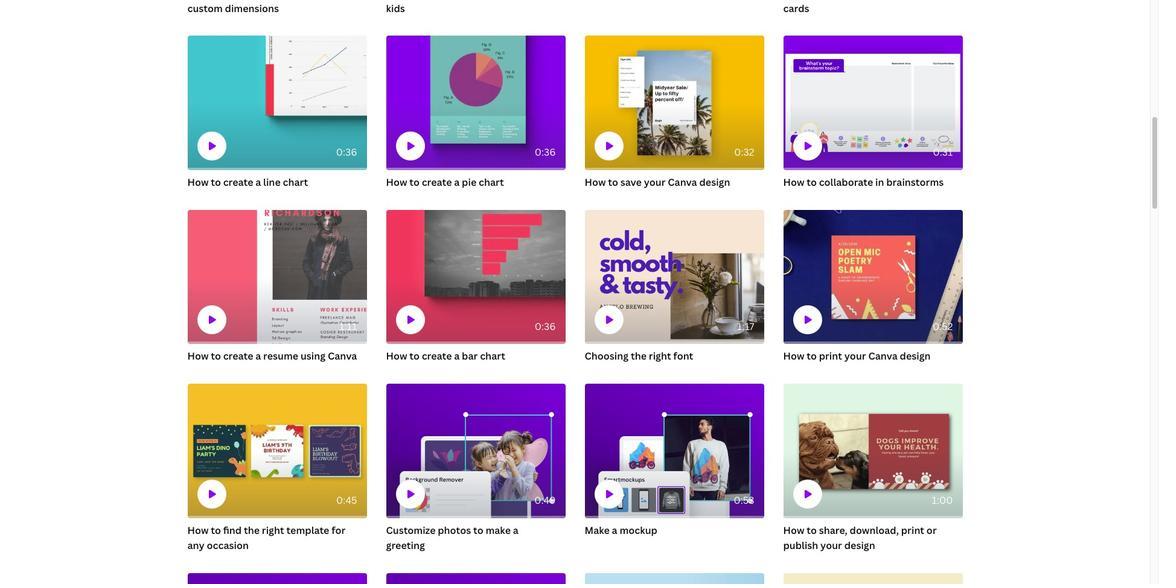 Task type: describe. For each thing, give the bounding box(es) containing it.
how to add and remove text_title card image
[[784, 574, 963, 585]]

design for how to print your canva design
[[900, 350, 931, 363]]

save
[[621, 176, 642, 189]]

0:52 link
[[784, 210, 963, 344]]

create for line
[[223, 176, 253, 189]]

0:36 for how to create a pie chart
[[535, 146, 556, 159]]

photos
[[438, 524, 471, 537]]

how to print your canva design
[[784, 350, 931, 363]]

chart for how to create a pie chart
[[479, 176, 504, 189]]

how for how to create a line chart
[[188, 176, 209, 189]]

how to find the right template for any occasion link
[[188, 523, 367, 554]]

pie
[[462, 176, 477, 189]]

collaborate
[[819, 176, 874, 189]]

choosing
[[585, 350, 629, 363]]

how to create bar charts image
[[386, 210, 566, 344]]

how to create line charts image
[[188, 36, 367, 170]]

how to print your canva design link
[[784, 349, 963, 365]]

0:53
[[734, 494, 755, 507]]

how to share, download, print or publish your design link
[[784, 523, 963, 554]]

the inside how to find the right template for any occasion
[[244, 524, 260, 537]]

how to find the right template for any occasion image
[[188, 384, 367, 519]]

1:00 link
[[784, 384, 963, 519]]

1 horizontal spatial the
[[631, 350, 647, 363]]

1:17
[[738, 320, 755, 333]]

customize photos to make a greeting link
[[386, 523, 566, 554]]

to for how to collaborate in brainstorms
[[807, 176, 817, 189]]

how to create pie charts image
[[386, 36, 566, 170]]

how to create a line chart link
[[188, 175, 367, 191]]

1:11
[[339, 320, 357, 333]]

to for how to share, download, print or publish your design
[[807, 524, 817, 537]]

a for resume
[[256, 350, 261, 363]]

brainstorms
[[887, 176, 944, 189]]

bar
[[462, 350, 478, 363]]

how for how to find the right template for any occasion
[[188, 524, 209, 537]]

your for print
[[845, 350, 867, 363]]

how to save your canva design link
[[585, 175, 764, 191]]

chart for how to create a line chart
[[283, 176, 308, 189]]

0:45
[[336, 494, 357, 507]]

1:11 link
[[188, 210, 367, 344]]

0 horizontal spatial print
[[819, 350, 843, 363]]

how for how to create a resume using canva
[[188, 350, 209, 363]]

occasion
[[207, 540, 249, 553]]

or
[[927, 524, 937, 537]]

0:36 for how to create a line chart
[[336, 146, 357, 159]]

right inside how to find the right template for any occasion
[[262, 524, 284, 537]]

how to save your canva design image
[[585, 36, 764, 170]]

how to create a bar chart link
[[386, 349, 566, 365]]

0:49 link
[[386, 384, 566, 519]]

to for how to save your canva design
[[608, 176, 618, 189]]

your inside how to share, download, print or publish your design
[[821, 540, 843, 553]]

customize
[[386, 524, 436, 537]]

to for how to create a resume using canva
[[211, 350, 221, 363]]

any
[[188, 540, 205, 553]]

how to create a line chart
[[188, 176, 308, 189]]

0:53 link
[[585, 384, 764, 519]]

how for how to create a bar chart
[[386, 350, 407, 363]]

0:45 link
[[188, 384, 367, 519]]

0:36 link for bar
[[386, 210, 566, 344]]

how to save your canva design
[[585, 176, 731, 189]]

a for pie
[[454, 176, 460, 189]]

canva for how to print your canva design
[[869, 350, 898, 363]]

make a mockup
[[585, 524, 658, 537]]

0 vertical spatial right
[[649, 350, 672, 363]]

create for resume
[[223, 350, 253, 363]]

how to create a resume using canva
[[188, 350, 357, 363]]

a for bar
[[454, 350, 460, 363]]

how to collaborate in brainstorms link
[[784, 175, 963, 191]]

share,
[[819, 524, 848, 537]]



Task type: locate. For each thing, give the bounding box(es) containing it.
design for how to save your canva design
[[700, 176, 731, 189]]

how to print your canva design image
[[784, 210, 963, 344]]

how inside how to share, download, print or publish your design
[[784, 524, 805, 537]]

1:00
[[932, 494, 953, 507]]

how for how to print your canva design
[[784, 350, 805, 363]]

0:36 for how to create a bar chart
[[535, 320, 556, 333]]

how
[[188, 176, 209, 189], [386, 176, 407, 189], [585, 176, 606, 189], [784, 176, 805, 189], [188, 350, 209, 363], [386, 350, 407, 363], [784, 350, 805, 363], [188, 524, 209, 537], [784, 524, 805, 537]]

0:36 link
[[188, 36, 367, 170], [386, 36, 566, 170], [386, 210, 566, 344]]

your
[[644, 176, 666, 189], [845, 350, 867, 363], [821, 540, 843, 553]]

create for bar
[[422, 350, 452, 363]]

canva
[[668, 176, 698, 189], [328, 350, 357, 363], [869, 350, 898, 363]]

the
[[631, 350, 647, 363], [244, 524, 260, 537]]

chart right line
[[283, 176, 308, 189]]

0:52
[[933, 320, 953, 333]]

chart right bar
[[480, 350, 506, 363]]

0:31
[[934, 146, 953, 159]]

1 vertical spatial right
[[262, 524, 284, 537]]

how to create a resume using canva link
[[188, 349, 367, 365]]

to for how to print your canva design
[[807, 350, 817, 363]]

right
[[649, 350, 672, 363], [262, 524, 284, 537]]

create left resume at the left bottom of page
[[223, 350, 253, 363]]

2 horizontal spatial design
[[900, 350, 931, 363]]

print
[[819, 350, 843, 363], [902, 524, 925, 537]]

the right choosing
[[631, 350, 647, 363]]

0 horizontal spatial right
[[262, 524, 284, 537]]

1 horizontal spatial design
[[845, 540, 876, 553]]

a right make
[[513, 524, 519, 537]]

the right find
[[244, 524, 260, 537]]

resume image
[[188, 210, 367, 344]]

how to collaborate in brainstorms
[[784, 176, 944, 189]]

to inside how to share, download, print or publish your design
[[807, 524, 817, 537]]

how for how to save your canva design
[[585, 176, 606, 189]]

to
[[211, 176, 221, 189], [410, 176, 420, 189], [608, 176, 618, 189], [807, 176, 817, 189], [211, 350, 221, 363], [410, 350, 420, 363], [807, 350, 817, 363], [211, 524, 221, 537], [474, 524, 484, 537], [807, 524, 817, 537]]

template
[[287, 524, 329, 537]]

how for how to create a pie chart
[[386, 176, 407, 189]]

0 vertical spatial your
[[644, 176, 666, 189]]

1 vertical spatial the
[[244, 524, 260, 537]]

a
[[256, 176, 261, 189], [454, 176, 460, 189], [256, 350, 261, 363], [454, 350, 460, 363], [513, 524, 519, 537], [612, 524, 618, 537]]

1 vertical spatial design
[[900, 350, 931, 363]]

0:32 link
[[585, 36, 764, 170]]

a right "make"
[[612, 524, 618, 537]]

1 horizontal spatial canva
[[668, 176, 698, 189]]

0:36
[[336, 146, 357, 159], [535, 146, 556, 159], [535, 320, 556, 333]]

choosing the right font
[[585, 350, 694, 363]]

chart for how to create a bar chart
[[480, 350, 506, 363]]

0 horizontal spatial the
[[244, 524, 260, 537]]

a left the pie
[[454, 176, 460, 189]]

0 horizontal spatial your
[[644, 176, 666, 189]]

how inside how to create a line chart link
[[188, 176, 209, 189]]

a left line
[[256, 176, 261, 189]]

make
[[585, 524, 610, 537]]

how inside how to collaborate in brainstorms link
[[784, 176, 805, 189]]

find
[[223, 524, 242, 537]]

how inside the how to save your canva design link
[[585, 176, 606, 189]]

how inside 'how to create a pie chart' link
[[386, 176, 407, 189]]

chart
[[283, 176, 308, 189], [479, 176, 504, 189], [480, 350, 506, 363]]

how to create a pie chart
[[386, 176, 504, 189]]

2 horizontal spatial canva
[[869, 350, 898, 363]]

essential canva tools image
[[585, 574, 764, 585]]

how inside how to create a resume using canva link
[[188, 350, 209, 363]]

how for how to collaborate in brainstorms
[[784, 176, 805, 189]]

to for how to create a pie chart
[[410, 176, 420, 189]]

0:36 link for line
[[188, 36, 367, 170]]

0:36 link for pie
[[386, 36, 566, 170]]

1 horizontal spatial print
[[902, 524, 925, 537]]

1 vertical spatial print
[[902, 524, 925, 537]]

how to share, download, print or publish your design
[[784, 524, 937, 553]]

mockup
[[620, 524, 658, 537]]

brainstorm_youtube2 image
[[784, 36, 963, 170]]

0 vertical spatial design
[[700, 176, 731, 189]]

how inside the how to create a bar chart link
[[386, 350, 407, 363]]

1 vertical spatial your
[[845, 350, 867, 363]]

create left line
[[223, 176, 253, 189]]

design
[[700, 176, 731, 189], [900, 350, 931, 363], [845, 540, 876, 553]]

make
[[486, 524, 511, 537]]

1 horizontal spatial your
[[821, 540, 843, 553]]

right left font
[[649, 350, 672, 363]]

2 horizontal spatial your
[[845, 350, 867, 363]]

0:31 link
[[784, 36, 963, 170]]

greeting
[[386, 540, 425, 553]]

how to create a bar chart
[[386, 350, 506, 363]]

publish
[[784, 540, 819, 553]]

how inside how to find the right template for any occasion
[[188, 524, 209, 537]]

a left bar
[[454, 350, 460, 363]]

customize photos to make a greeting
[[386, 524, 519, 553]]

1 horizontal spatial right
[[649, 350, 672, 363]]

0 vertical spatial print
[[819, 350, 843, 363]]

0:49
[[535, 494, 556, 507]]

resume
[[263, 350, 299, 363]]

font
[[674, 350, 694, 363]]

how to share download print or publish your design e2 image
[[784, 384, 963, 519]]

a left resume at the left bottom of page
[[256, 350, 261, 363]]

2 vertical spatial your
[[821, 540, 843, 553]]

to for how to find the right template for any occasion
[[211, 524, 221, 537]]

how to find the right template for any occasion
[[188, 524, 346, 553]]

to for how to create a line chart
[[211, 176, 221, 189]]

make a mockup link
[[585, 523, 764, 539]]

create left the pie
[[422, 176, 452, 189]]

design inside how to share, download, print or publish your design
[[845, 540, 876, 553]]

0 vertical spatial the
[[631, 350, 647, 363]]

to inside how to find the right template for any occasion
[[211, 524, 221, 537]]

a for line
[[256, 176, 261, 189]]

0 horizontal spatial design
[[700, 176, 731, 189]]

download,
[[850, 524, 899, 537]]

0:32
[[735, 146, 755, 159]]

choosing the right font image
[[585, 210, 764, 344]]

create
[[223, 176, 253, 189], [422, 176, 452, 189], [223, 350, 253, 363], [422, 350, 452, 363]]

to inside customize photos to make a greeting
[[474, 524, 484, 537]]

to for how to create a bar chart
[[410, 350, 420, 363]]

in
[[876, 176, 885, 189]]

right left "template" at left
[[262, 524, 284, 537]]

your for save
[[644, 176, 666, 189]]

print inside how to share, download, print or publish your design
[[902, 524, 925, 537]]

create left bar
[[422, 350, 452, 363]]

how inside how to print your canva design link
[[784, 350, 805, 363]]

line
[[263, 176, 281, 189]]

a inside customize photos to make a greeting
[[513, 524, 519, 537]]

2 vertical spatial design
[[845, 540, 876, 553]]

for
[[332, 524, 346, 537]]

create for pie
[[422, 176, 452, 189]]

using
[[301, 350, 326, 363]]

choosing the right font link
[[585, 349, 764, 365]]

canva for how to save your canva design
[[668, 176, 698, 189]]

how for how to share, download, print or publish your design
[[784, 524, 805, 537]]

0 horizontal spatial canva
[[328, 350, 357, 363]]

how to create a pie chart link
[[386, 175, 566, 191]]

1:17 link
[[585, 210, 764, 344]]

chart right the pie
[[479, 176, 504, 189]]



Task type: vqa. For each thing, say whether or not it's contained in the screenshot.
second OF
no



